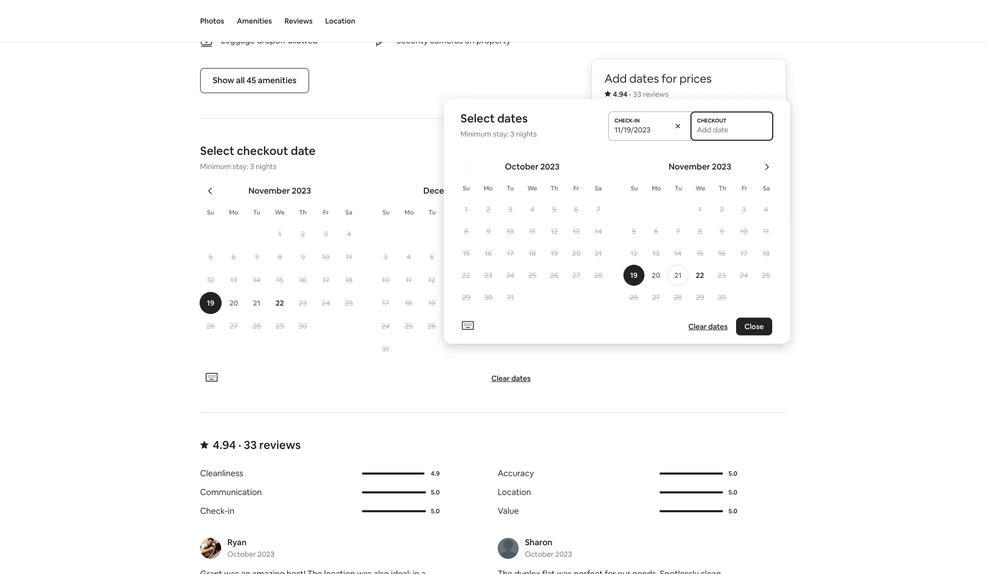 Task type: locate. For each thing, give the bounding box(es) containing it.
accuracy
[[498, 469, 534, 480]]

2 horizontal spatial 6 button
[[645, 221, 667, 242]]

minimum
[[461, 129, 492, 139], [200, 162, 231, 171]]

november 2023 up availability
[[669, 161, 732, 172]]

stay: down 'checkout'
[[233, 162, 248, 171]]

21
[[595, 249, 602, 258], [675, 271, 682, 280], [253, 299, 260, 308]]

calendar application
[[444, 150, 987, 331], [188, 175, 895, 370]]

november 2023 for the 2 button corresponding to december 2023
[[249, 186, 311, 197]]

2 horizontal spatial 27
[[652, 293, 660, 302]]

1 horizontal spatial 15
[[463, 249, 470, 258]]

add dates for prices
[[605, 71, 712, 86]]

4.94 · 33 reviews down add dates for prices
[[613, 90, 669, 99]]

clear for rightmost clear dates button
[[689, 322, 707, 332]]

21 button for the 2 button to the right
[[667, 265, 689, 286]]

2 horizontal spatial 7 button
[[667, 221, 689, 242]]

30 button for the 2 button corresponding to december 2023 23 button
[[291, 316, 314, 338]]

0 vertical spatial date
[[711, 125, 727, 135]]

6 button
[[565, 199, 588, 220], [645, 221, 667, 242], [222, 246, 245, 268]]

1 horizontal spatial 20 button
[[565, 243, 588, 264]]

0 horizontal spatial sa
[[346, 209, 353, 217]]

20
[[572, 249, 581, 258], [652, 271, 660, 280], [229, 299, 238, 308]]

1 vertical spatial 14
[[675, 249, 682, 258]]

october inside ryan october 2023
[[227, 550, 256, 560]]

fr for november 2023
[[574, 184, 579, 193]]

stay: up october 2023
[[493, 129, 509, 139]]

october down ryan
[[227, 550, 256, 560]]

reviews
[[285, 16, 313, 26]]

33 down add dates for prices
[[633, 90, 642, 99]]

0 horizontal spatial add
[[605, 71, 627, 86]]

0 horizontal spatial we
[[275, 209, 285, 217]]

25 button
[[521, 265, 543, 286], [755, 265, 777, 286], [338, 292, 361, 314], [397, 316, 420, 338]]

13
[[573, 227, 580, 236], [653, 249, 660, 258], [230, 276, 237, 285]]

1 horizontal spatial 7
[[597, 205, 601, 214]]

1 vertical spatial 14 button
[[667, 243, 689, 264]]

1 vertical spatial 33
[[244, 438, 257, 453]]

0 horizontal spatial 21
[[253, 299, 260, 308]]

4.94 · 33 reviews
[[613, 90, 669, 99], [213, 438, 301, 453]]

1 vertical spatial clear dates button
[[487, 370, 535, 388]]

27 button for the 29 button associated with the left 13 button's 22 button
[[222, 316, 245, 338]]

report this listing button
[[650, 230, 728, 239]]

0 vertical spatial 6 button
[[565, 199, 588, 220]]

8 for 8 "button" corresponding to the 29 button related to right 13 button 22 button
[[698, 227, 702, 236]]

2 horizontal spatial 27 button
[[645, 287, 667, 308]]

9 button
[[477, 221, 499, 242], [711, 221, 733, 242], [291, 246, 314, 268]]

october inside the sharon october 2023
[[525, 550, 554, 560]]

1 horizontal spatial nights
[[516, 129, 537, 139]]

2 horizontal spatial 23 button
[[711, 265, 733, 286]]

22 button for the 29 button associated with the left 13 button
[[268, 292, 291, 314]]

1 horizontal spatial 20
[[572, 249, 581, 258]]

25
[[528, 271, 537, 280], [762, 271, 770, 280], [345, 299, 353, 308], [405, 322, 413, 331]]

23 for the 2 button corresponding to december 2023
[[299, 299, 307, 308]]

th
[[551, 184, 558, 193], [719, 184, 727, 193], [299, 209, 307, 217]]

20 for 20 button for the 29 button related to right 13 button
[[652, 271, 660, 280]]

0 horizontal spatial clear dates button
[[487, 370, 535, 388]]

27
[[572, 271, 581, 280], [652, 293, 660, 302], [230, 322, 238, 331]]

1 horizontal spatial 8
[[464, 227, 469, 236]]

nights inside select dates minimum stay: 3 nights
[[516, 129, 537, 139]]

reviews button
[[285, 0, 313, 42]]

0 horizontal spatial 27
[[230, 322, 238, 331]]

fr
[[574, 184, 579, 193], [742, 184, 748, 193], [323, 209, 329, 217]]

2 vertical spatial 20 button
[[222, 292, 245, 314]]

4.94 · 33 reviews up cleanliness
[[213, 438, 301, 453]]

4.94
[[613, 90, 628, 99], [213, 438, 236, 453]]

select for select checkout date
[[200, 144, 234, 158]]

21 button for the 2 button corresponding to december 2023
[[245, 292, 268, 314]]

3 button for the 2 button associated with november 2023
[[499, 199, 521, 220]]

7 for the 2 button corresponding to december 2023
[[255, 253, 259, 262]]

0 vertical spatial 20
[[572, 249, 581, 258]]

· down add dates for prices
[[629, 90, 631, 99]]

2 button for november 2023
[[477, 199, 499, 220]]

18
[[529, 249, 536, 258], [763, 249, 770, 258], [345, 276, 353, 285], [405, 299, 412, 308]]

5 button
[[543, 199, 565, 220], [623, 221, 645, 242], [199, 246, 222, 268], [420, 246, 443, 268]]

0 vertical spatial 27
[[572, 271, 581, 280]]

communication
[[200, 487, 262, 498]]

2 horizontal spatial we
[[696, 184, 706, 193]]

calendar application containing october 2023
[[444, 150, 987, 331]]

1 horizontal spatial ·
[[629, 90, 631, 99]]

for
[[662, 71, 677, 86]]

Add date text field
[[615, 125, 666, 135], [697, 125, 767, 135]]

report this listing
[[667, 230, 728, 239]]

2 horizontal spatial 21 button
[[667, 265, 689, 286]]

4 for the 2 button to the right
[[764, 205, 768, 214]]

17
[[507, 249, 514, 258], [741, 249, 748, 258], [322, 276, 330, 285], [382, 299, 389, 308]]

2 horizontal spatial 9
[[720, 227, 724, 236]]

0 vertical spatial 27 button
[[565, 265, 588, 286]]

7 for the 2 button to the right
[[676, 227, 680, 236]]

0 horizontal spatial 20 button
[[222, 292, 245, 314]]

2 horizontal spatial 29
[[696, 293, 704, 302]]

nights up october 2023
[[516, 129, 537, 139]]

11 button
[[521, 221, 543, 242], [755, 221, 777, 242], [338, 246, 361, 268], [397, 269, 420, 291]]

0 horizontal spatial 30 button
[[291, 316, 314, 338]]

9 button for the 2 button corresponding to december 2023
[[291, 246, 314, 268]]

0 horizontal spatial 14 button
[[245, 269, 268, 291]]

2 for november 2023
[[486, 205, 491, 214]]

21 button
[[588, 243, 610, 264], [667, 265, 689, 286], [245, 292, 268, 314]]

0 horizontal spatial 6
[[232, 253, 236, 262]]

su
[[463, 184, 470, 193], [631, 184, 638, 193], [207, 209, 214, 217], [383, 209, 390, 217]]

1 button
[[455, 199, 477, 220], [689, 199, 711, 220], [268, 223, 291, 245]]

th for december 2023
[[299, 209, 307, 217]]

7 button for the 2 button to the right
[[667, 221, 689, 242]]

dates
[[630, 71, 659, 86], [497, 111, 528, 126], [708, 322, 728, 332], [511, 374, 531, 384]]

5.0 for communication
[[431, 489, 440, 497]]

october down sharon
[[525, 550, 554, 560]]

1 vertical spatial 31 button
[[374, 339, 397, 361]]

november
[[669, 161, 710, 172], [249, 186, 290, 197]]

dryer
[[240, 14, 261, 25]]

october
[[505, 161, 539, 172], [227, 550, 256, 560], [525, 550, 554, 560]]

0 horizontal spatial 21 button
[[245, 292, 268, 314]]

15 button for 8 "button" corresponding to the 29 button related to right 13 button 22 button
[[689, 243, 711, 264]]

november 2023
[[669, 161, 732, 172], [249, 186, 311, 197]]

2 vertical spatial 27
[[230, 322, 238, 331]]

2 button
[[477, 199, 499, 220], [711, 199, 733, 220], [291, 223, 314, 245]]

october for sharon
[[525, 550, 554, 560]]

0 vertical spatial 4.94 · 33 reviews
[[613, 90, 669, 99]]

1 horizontal spatial clear dates
[[689, 322, 728, 332]]

12 button
[[543, 221, 565, 242], [623, 243, 645, 264], [199, 269, 222, 291], [420, 269, 443, 291]]

close
[[745, 322, 764, 332]]

3 button for the 2 button to the right
[[733, 199, 755, 220]]

1 vertical spatial 27
[[652, 293, 660, 302]]

select for select dates
[[461, 111, 495, 126]]

23
[[484, 271, 493, 280], [718, 271, 726, 280], [299, 299, 307, 308]]

october down select dates minimum stay: 3 nights
[[505, 161, 539, 172]]

location right reviews
[[325, 16, 355, 26]]

30
[[484, 293, 493, 302], [718, 293, 726, 302], [299, 322, 307, 331]]

1 vertical spatial november
[[249, 186, 290, 197]]

1 vertical spatial 13 button
[[645, 243, 667, 264]]

1 horizontal spatial sa
[[595, 184, 602, 193]]

2 horizontal spatial 20 button
[[645, 265, 667, 286]]

property
[[476, 35, 511, 46]]

december 2023
[[423, 186, 486, 197]]

location button
[[325, 0, 355, 42]]

1 horizontal spatial 9
[[486, 227, 491, 236]]

1 horizontal spatial 30 button
[[477, 287, 499, 308]]

1 horizontal spatial 1 button
[[455, 199, 477, 220]]

location
[[325, 16, 355, 26], [498, 487, 531, 498]]

15
[[463, 249, 470, 258], [697, 249, 704, 258], [276, 276, 283, 285]]

6 button for the 2 button corresponding to december 2023
[[222, 246, 245, 268]]

amenities
[[258, 75, 297, 86]]

0 vertical spatial 31
[[507, 293, 514, 302]]

2 horizontal spatial sa
[[763, 184, 770, 193]]

14 button for the 2 button to the right
[[667, 243, 689, 264]]

2 horizontal spatial 8
[[698, 227, 702, 236]]

1 vertical spatial november 2023
[[249, 186, 311, 197]]

2
[[486, 205, 491, 214], [720, 205, 724, 214], [301, 230, 305, 239]]

luggage dropoff allowed
[[221, 35, 318, 46]]

1 horizontal spatial 31 button
[[499, 287, 521, 308]]

november up 'check availability'
[[669, 161, 710, 172]]

14
[[595, 227, 602, 236], [675, 249, 682, 258], [253, 276, 260, 285]]

22
[[462, 271, 471, 280], [696, 271, 704, 280], [276, 299, 284, 308]]

0 horizontal spatial 4.94
[[213, 438, 236, 453]]

sharon image
[[498, 539, 519, 560], [498, 539, 519, 560]]

15 button
[[455, 243, 477, 264], [689, 243, 711, 264], [268, 269, 291, 291]]

0 horizontal spatial 16
[[299, 276, 307, 285]]

1 horizontal spatial 22
[[462, 271, 471, 280]]

0 horizontal spatial add date text field
[[615, 125, 666, 135]]

15 for 8 "button" corresponding to the 29 button related to right 13 button 22 button's 15 'button'
[[697, 249, 704, 258]]

12
[[551, 227, 558, 236], [631, 249, 638, 258], [207, 276, 214, 285], [428, 276, 435, 285]]

cleanliness
[[200, 469, 243, 480]]

0 horizontal spatial 20
[[229, 299, 238, 308]]

31 button
[[499, 287, 521, 308], [374, 339, 397, 361]]

1 vertical spatial 13
[[653, 249, 660, 258]]

add for add date
[[696, 125, 710, 135]]

30 for the 29 button related to right 13 button
[[718, 293, 726, 302]]

6 button for the 2 button to the right
[[645, 221, 667, 242]]

1 horizontal spatial november
[[669, 161, 710, 172]]

2 vertical spatial 7
[[255, 253, 259, 262]]

1 vertical spatial select
[[200, 144, 234, 158]]

november for the left 13 button
[[249, 186, 290, 197]]

0 horizontal spatial 22 button
[[268, 292, 291, 314]]

cameras
[[430, 35, 463, 46]]

2 vertical spatial 14 button
[[245, 269, 268, 291]]

ryan image
[[200, 539, 221, 560]]

list
[[196, 538, 791, 575]]

31 for 31 button to the left
[[382, 345, 389, 354]]

23 button
[[477, 265, 499, 286], [711, 265, 733, 286], [291, 292, 314, 314]]

15 for middle 15 'button'
[[463, 249, 470, 258]]

1 horizontal spatial 29 button
[[455, 287, 477, 308]]

1 vertical spatial stay:
[[233, 162, 248, 171]]

0 horizontal spatial 7 button
[[245, 246, 268, 268]]

0 horizontal spatial 13
[[230, 276, 237, 285]]

8 for 8 "button" corresponding to the 29 button associated with the left 13 button's 22 button
[[278, 253, 282, 262]]

mo
[[484, 184, 493, 193], [652, 184, 661, 193], [229, 209, 238, 217], [405, 209, 414, 217]]

5.0 for accuracy
[[729, 470, 738, 479]]

5.0 out of 5.0 image
[[660, 473, 724, 475], [660, 473, 724, 475], [362, 492, 426, 494], [362, 492, 426, 494], [660, 492, 724, 494], [660, 492, 724, 494], [362, 511, 426, 513], [362, 511, 426, 513], [660, 511, 724, 513], [660, 511, 724, 513]]

november 2023 down select checkout date minimum stay: 3 nights
[[249, 186, 311, 197]]

security cameras on property
[[397, 35, 511, 46]]

availability
[[682, 186, 724, 197]]

0 horizontal spatial date
[[291, 144, 316, 158]]

ryan october 2023
[[227, 538, 275, 560]]

4.94 up cleanliness
[[213, 438, 236, 453]]

· up cleanliness
[[238, 438, 241, 453]]

stay:
[[493, 129, 509, 139], [233, 162, 248, 171]]

reviews
[[643, 90, 669, 99], [259, 438, 301, 453]]

13 for the left 13 button
[[230, 276, 237, 285]]

4.9 out of 5.0 image
[[362, 473, 426, 475], [362, 473, 424, 475]]

22 button
[[455, 265, 477, 286], [689, 265, 711, 286], [268, 292, 291, 314]]

10 button
[[499, 221, 521, 242], [733, 221, 755, 242], [314, 246, 338, 268], [374, 269, 397, 291]]

22 for the 29 button associated with the left 13 button's 22 button
[[276, 299, 284, 308]]

1 horizontal spatial add date text field
[[697, 125, 767, 135]]

we
[[528, 184, 537, 193], [696, 184, 706, 193], [275, 209, 285, 217]]

select inside select dates minimum stay: 3 nights
[[461, 111, 495, 126]]

20 button
[[565, 243, 588, 264], [645, 265, 667, 286], [222, 292, 245, 314]]

22 for the 29 button related to right 13 button 22 button
[[696, 271, 704, 280]]

5.0 for location
[[729, 489, 738, 497]]

add
[[605, 71, 627, 86], [696, 125, 710, 135]]

22 button for the 29 button related to right 13 button
[[689, 265, 711, 286]]

close button
[[736, 318, 773, 336]]

0 horizontal spatial november
[[249, 186, 290, 197]]

2 horizontal spatial 7
[[676, 227, 680, 236]]

20 button for the 29 button related to right 13 button
[[645, 265, 667, 286]]

1 horizontal spatial 16
[[485, 249, 492, 258]]

13 button
[[565, 221, 588, 242], [645, 243, 667, 264], [222, 269, 245, 291]]

th for november 2023
[[551, 184, 558, 193]]

1 horizontal spatial 27
[[572, 271, 581, 280]]

4 for the 2 button corresponding to december 2023
[[347, 230, 351, 239]]

1 horizontal spatial clear dates button
[[684, 318, 732, 336]]

location down accuracy at the right bottom of page
[[498, 487, 531, 498]]

2023 inside the sharon october 2023
[[555, 550, 572, 560]]

4.94 up 11/19/2023
[[613, 90, 628, 99]]

1 add date text field from the left
[[615, 125, 666, 135]]

0 horizontal spatial 6 button
[[222, 246, 245, 268]]

dates inside select dates minimum stay: 3 nights
[[497, 111, 528, 126]]

2 vertical spatial 20
[[229, 299, 238, 308]]

1 vertical spatial date
[[291, 144, 316, 158]]

16 for 8 "button" corresponding to the 29 button related to right 13 button 22 button
[[719, 249, 726, 258]]

1 horizontal spatial 1
[[465, 205, 468, 214]]

report
[[667, 230, 691, 239]]

8 button
[[455, 221, 477, 242], [689, 221, 711, 242], [268, 246, 291, 268]]

28
[[594, 271, 603, 280], [674, 293, 682, 302], [253, 322, 261, 331], [474, 322, 482, 331]]

0 horizontal spatial clear
[[492, 374, 510, 384]]

1
[[465, 205, 468, 214], [699, 205, 702, 214], [278, 230, 281, 239]]

0 horizontal spatial fr
[[323, 209, 329, 217]]

16 button for '9' button related to the 2 button corresponding to december 2023
[[291, 269, 314, 291]]

33 up the communication
[[244, 438, 257, 453]]

0 horizontal spatial 8 button
[[268, 246, 291, 268]]

select inside select checkout date minimum stay: 3 nights
[[200, 144, 234, 158]]

45
[[247, 75, 256, 86]]

date inside select checkout date minimum stay: 3 nights
[[291, 144, 316, 158]]

29 button for right 13 button
[[689, 287, 711, 308]]

1 vertical spatial 21
[[675, 271, 682, 280]]

0 vertical spatial clear dates button
[[684, 318, 732, 336]]

30 button for 23 button for the 2 button to the right
[[711, 287, 733, 308]]

0 horizontal spatial 15 button
[[268, 269, 291, 291]]

26
[[550, 271, 559, 280], [630, 293, 638, 302], [206, 322, 215, 331], [428, 322, 436, 331]]

28 button
[[588, 265, 610, 286], [667, 287, 689, 308], [245, 316, 268, 338], [466, 316, 490, 338]]

november for right 13 button
[[669, 161, 710, 172]]

2 horizontal spatial 23
[[718, 271, 726, 280]]

nights down 'checkout'
[[256, 162, 277, 171]]

9
[[486, 227, 491, 236], [720, 227, 724, 236], [301, 253, 305, 262]]

0 vertical spatial november 2023
[[669, 161, 732, 172]]

nights
[[516, 129, 537, 139], [256, 162, 277, 171]]

2 vertical spatial 7 button
[[245, 246, 268, 268]]

1 horizontal spatial 33
[[633, 90, 642, 99]]

29
[[462, 293, 471, 302], [696, 293, 704, 302], [276, 322, 284, 331]]

29, friday, december 2023. unavailable button
[[490, 316, 512, 338]]

5
[[552, 205, 557, 214], [632, 227, 636, 236], [209, 253, 213, 262], [430, 253, 434, 262]]

november down select checkout date minimum stay: 3 nights
[[249, 186, 290, 197]]

20 for 20 button related to the 29 button associated with the left 13 button
[[229, 299, 238, 308]]



Task type: describe. For each thing, give the bounding box(es) containing it.
23 button for the 2 button to the right
[[711, 265, 733, 286]]

0 horizontal spatial 31 button
[[374, 339, 397, 361]]

2 horizontal spatial 2
[[720, 205, 724, 214]]

30 for the 29 button associated with the left 13 button
[[299, 322, 307, 331]]

check
[[655, 186, 680, 197]]

2 horizontal spatial 1 button
[[689, 199, 711, 220]]

we for december 2023
[[275, 209, 285, 217]]

–
[[262, 14, 267, 25]]

21 for 8 "button" corresponding to the 29 button associated with the left 13 button's 22 button
[[253, 299, 260, 308]]

14 for the 29 button related to right 13 button
[[675, 249, 682, 258]]

27 for "27" button associated with the 29 button associated with the left 13 button's 22 button
[[230, 322, 238, 331]]

sa for december 2023
[[346, 209, 353, 217]]

checkout
[[237, 144, 288, 158]]

13 for middle 13 button
[[573, 227, 580, 236]]

2 horizontal spatial 13 button
[[645, 243, 667, 264]]

stay: inside select dates minimum stay: 3 nights
[[493, 129, 509, 139]]

fr for december 2023
[[323, 209, 329, 217]]

nights inside select checkout date minimum stay: 3 nights
[[256, 162, 277, 171]]

27 button for the 29 button related to right 13 button 22 button
[[645, 287, 667, 308]]

0 vertical spatial 6
[[574, 205, 579, 214]]

29 button for the left 13 button
[[268, 316, 291, 338]]

amenities
[[237, 16, 272, 26]]

20 for the top 20 button
[[572, 249, 581, 258]]

check availability
[[655, 186, 724, 197]]

8 button for the 29 button associated with the left 13 button's 22 button
[[268, 246, 291, 268]]

27 for the 29 button related to right 13 button 22 button's "27" button
[[652, 293, 660, 302]]

this
[[693, 230, 705, 239]]

1 horizontal spatial 4.94 · 33 reviews
[[613, 90, 669, 99]]

1 vertical spatial 4.94
[[213, 438, 236, 453]]

0 horizontal spatial reviews
[[259, 438, 301, 453]]

1 horizontal spatial 8 button
[[455, 221, 477, 242]]

1 horizontal spatial 7 button
[[588, 199, 610, 220]]

1 horizontal spatial 23
[[484, 271, 493, 280]]

29 for the 29 button related to right 13 button
[[696, 293, 704, 302]]

1 horizontal spatial reviews
[[643, 90, 669, 99]]

on
[[465, 35, 475, 46]]

check-in
[[200, 506, 234, 517]]

0 vertical spatial clear dates
[[689, 322, 728, 332]]

3 button for the 2 button corresponding to december 2023
[[314, 223, 338, 245]]

0 vertical spatial location
[[325, 16, 355, 26]]

15 button for 8 "button" corresponding to the 29 button associated with the left 13 button's 22 button
[[268, 269, 291, 291]]

4 for the 2 button associated with november 2023
[[530, 205, 535, 214]]

4.9
[[431, 470, 440, 479]]

2 horizontal spatial th
[[719, 184, 727, 193]]

8 button for the 29 button related to right 13 button 22 button
[[689, 221, 711, 242]]

free dryer – in unit
[[221, 14, 292, 25]]

6 for the 29 button associated with the left 13 button
[[232, 253, 236, 262]]

add date
[[696, 125, 727, 135]]

16 for 8 "button" corresponding to the 29 button associated with the left 13 button's 22 button
[[299, 276, 307, 285]]

13 for right 13 button
[[653, 249, 660, 258]]

15 for 15 'button' corresponding to 8 "button" corresponding to the 29 button associated with the left 13 button's 22 button
[[276, 276, 283, 285]]

1 for november 2023
[[465, 205, 468, 214]]

sa for november 2023
[[595, 184, 602, 193]]

amenities button
[[237, 0, 272, 42]]

1 button for december 2023
[[268, 223, 291, 245]]

dropoff
[[257, 35, 286, 46]]

5.0 for value
[[729, 508, 738, 516]]

21 for 8 "button" corresponding to the 29 button related to right 13 button 22 button
[[675, 271, 682, 280]]

select checkout date minimum stay: 3 nights
[[200, 144, 316, 171]]

0 vertical spatial 21
[[595, 249, 602, 258]]

9 button for the 2 button to the right
[[711, 221, 733, 242]]

all
[[236, 75, 245, 86]]

photos button
[[200, 0, 224, 42]]

allowed
[[288, 35, 318, 46]]

14 for the 29 button associated with the left 13 button
[[253, 276, 260, 285]]

prices
[[680, 71, 712, 86]]

october 2023
[[505, 161, 560, 172]]

0 horizontal spatial 33
[[244, 438, 257, 453]]

0 vertical spatial ·
[[629, 90, 631, 99]]

16 button for the 2 button to the right '9' button
[[711, 243, 733, 264]]

unit
[[277, 14, 292, 25]]

show all 45 amenities button
[[200, 68, 309, 93]]

1 vertical spatial 4.94 · 33 reviews
[[213, 438, 301, 453]]

1 horizontal spatial 6 button
[[565, 199, 588, 220]]

22 for 22 button to the middle
[[462, 271, 471, 280]]

29 for the 29 button associated with the left 13 button
[[276, 322, 284, 331]]

2 horizontal spatial 1
[[699, 205, 702, 214]]

1 horizontal spatial 9 button
[[477, 221, 499, 242]]

27 for "27" button to the middle
[[572, 271, 581, 280]]

1 vertical spatial location
[[498, 487, 531, 498]]

1 vertical spatial clear dates
[[492, 374, 531, 384]]

0 vertical spatial 14 button
[[588, 221, 610, 242]]

1 horizontal spatial 27 button
[[565, 265, 588, 286]]

sharon
[[525, 538, 553, 549]]

value
[[498, 506, 519, 517]]

we for november 2023
[[528, 184, 537, 193]]

2 for december 2023
[[301, 230, 305, 239]]

1 horizontal spatial 15 button
[[455, 243, 477, 264]]

2 button for december 2023
[[291, 223, 314, 245]]

list containing ryan
[[196, 538, 791, 575]]

20 button for the 29 button associated with the left 13 button
[[222, 292, 245, 314]]

ryan image
[[200, 539, 221, 560]]

select dates minimum stay: 3 nights
[[461, 111, 537, 139]]

1 horizontal spatial 13 button
[[565, 221, 588, 242]]

november 2023 for the 2 button to the right
[[669, 161, 732, 172]]

9 for the 2 button corresponding to december 2023
[[301, 253, 305, 262]]

2 horizontal spatial fr
[[742, 184, 748, 193]]

luggage
[[221, 35, 255, 46]]

sharon october 2023
[[525, 538, 572, 560]]

clear for the bottommost clear dates button
[[492, 374, 510, 384]]

calendar application containing november 2023
[[188, 175, 895, 370]]

1 horizontal spatial 30
[[484, 293, 493, 302]]

check-
[[200, 506, 228, 517]]

1 horizontal spatial 22 button
[[455, 265, 477, 286]]

security
[[397, 35, 428, 46]]

minimum inside select checkout date minimum stay: 3 nights
[[200, 162, 231, 171]]

9 for the 2 button to the right
[[720, 227, 724, 236]]

0 vertical spatial 7
[[597, 205, 601, 214]]

23 for the 2 button to the right
[[718, 271, 726, 280]]

december
[[423, 186, 465, 197]]

3 inside select dates minimum stay: 3 nights
[[510, 129, 515, 139]]

2023 inside ryan october 2023
[[258, 550, 275, 560]]

2 add date text field from the left
[[697, 125, 767, 135]]

3 inside select checkout date minimum stay: 3 nights
[[250, 162, 254, 171]]

7 button for the 2 button corresponding to december 2023
[[245, 246, 268, 268]]

30, saturday, december 2023. unavailable button
[[513, 316, 535, 338]]

29 for middle the 29 button
[[462, 293, 471, 302]]

1 horizontal spatial 16 button
[[477, 243, 499, 264]]

in
[[228, 506, 234, 517]]

0 horizontal spatial ·
[[238, 438, 241, 453]]

1 horizontal spatial 21 button
[[588, 243, 610, 264]]

october for ryan
[[227, 550, 256, 560]]

31 for the right 31 button
[[507, 293, 514, 302]]

photos
[[200, 16, 224, 26]]

check availability button
[[605, 179, 774, 204]]

free
[[221, 14, 238, 25]]

6 for the 29 button related to right 13 button
[[654, 227, 658, 236]]

1 for december 2023
[[278, 230, 281, 239]]

0 vertical spatial 4.94
[[613, 90, 628, 99]]

show
[[213, 75, 234, 86]]

0 vertical spatial 20 button
[[565, 243, 588, 264]]

1 horizontal spatial 23 button
[[477, 265, 499, 286]]

0 horizontal spatial 13 button
[[222, 269, 245, 291]]

11/19/2023
[[611, 125, 647, 135]]

ryan
[[227, 538, 247, 549]]

2 horizontal spatial 2 button
[[711, 199, 733, 220]]

14 button for the 2 button corresponding to december 2023
[[245, 269, 268, 291]]

5.0 for check-in
[[431, 508, 440, 516]]

minimum inside select dates minimum stay: 3 nights
[[461, 129, 492, 139]]

listing
[[707, 230, 728, 239]]

in
[[269, 14, 275, 25]]

0 vertical spatial 33
[[633, 90, 642, 99]]

add for add dates for prices
[[605, 71, 627, 86]]

1 horizontal spatial 14
[[595, 227, 602, 236]]

stay: inside select checkout date minimum stay: 3 nights
[[233, 162, 248, 171]]

show all 45 amenities
[[213, 75, 297, 86]]

1 button for november 2023
[[455, 199, 477, 220]]

8 for middle 8 "button"
[[464, 227, 469, 236]]

23 button for the 2 button corresponding to december 2023
[[291, 292, 314, 314]]



Task type: vqa. For each thing, say whether or not it's contained in the screenshot.
the-
no



